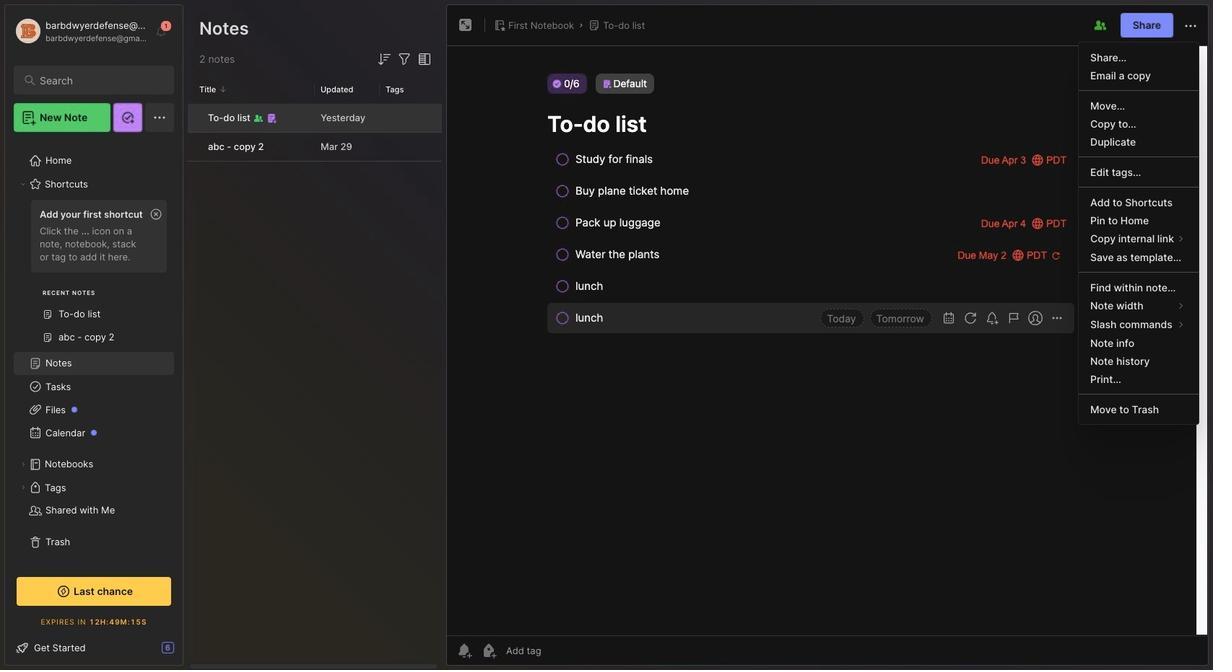 Task type: describe. For each thing, give the bounding box(es) containing it.
Account field
[[14, 17, 147, 45]]

click to collapse image
[[182, 644, 193, 661]]

none search field inside main 'element'
[[40, 71, 161, 89]]

expand notebooks image
[[19, 461, 27, 469]]

Note width field
[[1079, 297, 1199, 315]]

add tag image
[[480, 643, 498, 660]]

Search text field
[[40, 74, 161, 87]]

dropdown list menu
[[1079, 48, 1199, 419]]

note window element
[[446, 4, 1209, 670]]

Note Editor text field
[[447, 45, 1208, 636]]

Sort options field
[[375, 51, 393, 68]]

add filters image
[[396, 51, 413, 68]]

1 cell from the top
[[188, 104, 199, 132]]

more actions image
[[1182, 17, 1199, 35]]

Slash commands field
[[1079, 315, 1199, 334]]

expand tags image
[[19, 484, 27, 492]]



Task type: vqa. For each thing, say whether or not it's contained in the screenshot.
1st 17 from the bottom of the Note List "element" on the left of page
no



Task type: locate. For each thing, give the bounding box(es) containing it.
0 vertical spatial cell
[[188, 104, 199, 132]]

View options field
[[413, 51, 433, 68]]

add a reminder image
[[456, 643, 473, 660]]

1 vertical spatial cell
[[188, 133, 199, 161]]

Copy internal link field
[[1079, 229, 1199, 248]]

main element
[[0, 0, 188, 671]]

row group
[[188, 104, 445, 162]]

group inside main 'element'
[[14, 196, 174, 358]]

None search field
[[40, 71, 161, 89]]

2 cell from the top
[[188, 133, 199, 161]]

expand note image
[[457, 17, 474, 34]]

tree inside main 'element'
[[5, 141, 183, 563]]

More actions field
[[1182, 16, 1199, 35]]

group
[[14, 196, 174, 358]]

cell
[[188, 104, 199, 132], [188, 133, 199, 161]]

Add filters field
[[396, 51, 413, 68]]

tree
[[5, 141, 183, 563]]

Help and Learning task checklist field
[[5, 637, 183, 660]]

Add tag field
[[505, 645, 614, 658]]



